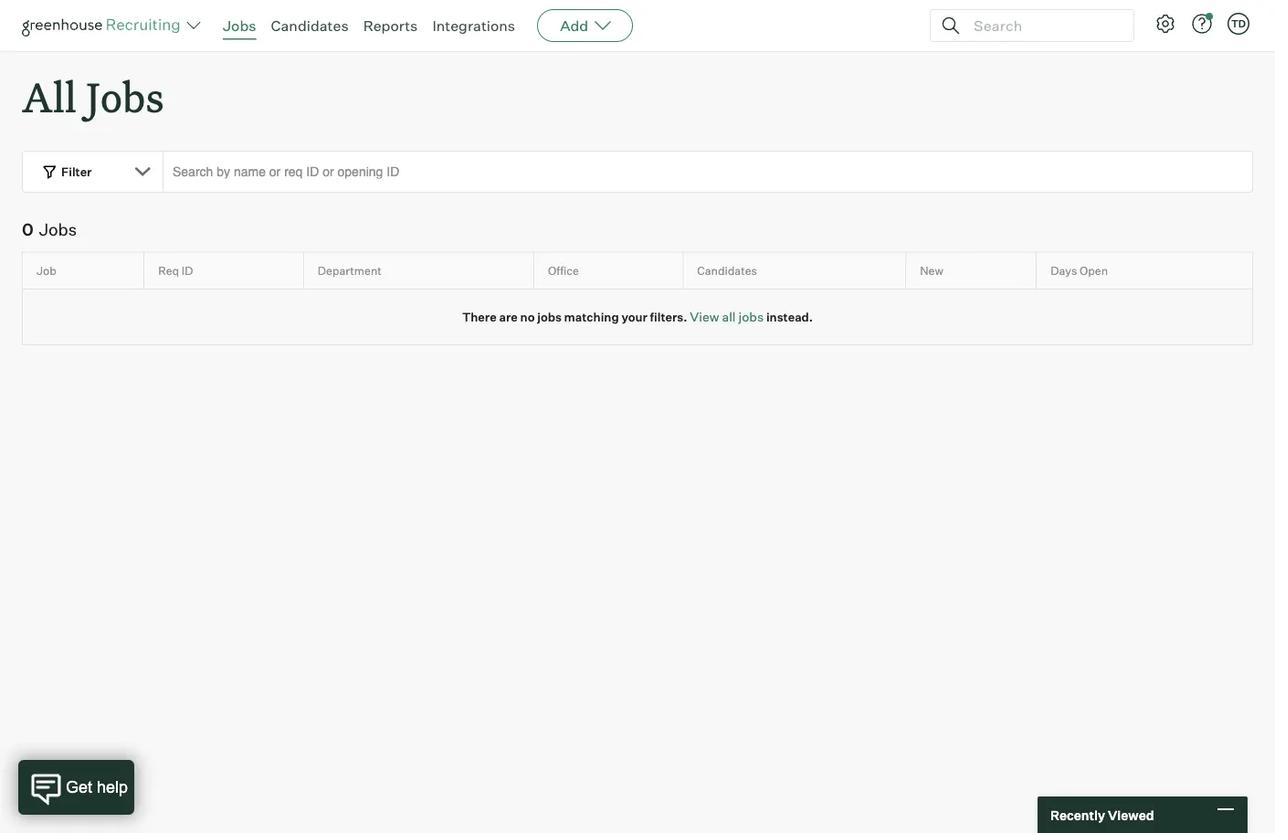 Task type: describe. For each thing, give the bounding box(es) containing it.
days open
[[1051, 264, 1109, 278]]

no
[[521, 310, 535, 325]]

new
[[920, 264, 944, 278]]

reports link
[[363, 16, 418, 35]]

req id
[[158, 264, 193, 278]]

2 horizontal spatial jobs
[[223, 16, 256, 35]]

1 horizontal spatial candidates
[[698, 264, 758, 278]]

job
[[37, 264, 56, 278]]

0 jobs
[[22, 219, 77, 240]]

jobs inside there are no jobs matching your filters. view all jobs instead.
[[538, 310, 562, 325]]

Search text field
[[970, 12, 1118, 39]]

are
[[499, 310, 518, 325]]

0 horizontal spatial candidates
[[271, 16, 349, 35]]

td button
[[1228, 13, 1250, 35]]

filter
[[61, 164, 92, 179]]

add
[[560, 16, 589, 35]]

reports
[[363, 16, 418, 35]]

your
[[622, 310, 648, 325]]

instead.
[[767, 310, 813, 325]]

days
[[1051, 264, 1078, 278]]

jobs link
[[223, 16, 256, 35]]

integrations
[[433, 16, 516, 35]]

0
[[22, 219, 34, 240]]

open
[[1080, 264, 1109, 278]]



Task type: vqa. For each thing, say whether or not it's contained in the screenshot.
Reference Check
no



Task type: locate. For each thing, give the bounding box(es) containing it.
office
[[548, 264, 579, 278]]

td
[[1232, 17, 1247, 30]]

candidates right jobs link
[[271, 16, 349, 35]]

0 horizontal spatial jobs
[[39, 219, 77, 240]]

jobs down greenhouse recruiting image
[[86, 69, 164, 123]]

2 vertical spatial jobs
[[39, 219, 77, 240]]

1 vertical spatial candidates
[[698, 264, 758, 278]]

department
[[318, 264, 382, 278]]

0 vertical spatial jobs
[[223, 16, 256, 35]]

jobs left the candidates link
[[223, 16, 256, 35]]

1 vertical spatial jobs
[[86, 69, 164, 123]]

jobs right no
[[538, 310, 562, 325]]

all jobs
[[22, 69, 164, 123]]

configure image
[[1155, 13, 1177, 35]]

td button
[[1225, 9, 1254, 38]]

there
[[462, 310, 497, 325]]

add button
[[538, 9, 634, 42]]

jobs right 0
[[39, 219, 77, 240]]

viewed
[[1109, 807, 1155, 823]]

req
[[158, 264, 179, 278]]

Search by name or req ID or opening ID text field
[[163, 151, 1254, 193]]

jobs for 0 jobs
[[39, 219, 77, 240]]

recently
[[1051, 807, 1106, 823]]

view all jobs link
[[690, 309, 764, 325]]

jobs
[[739, 309, 764, 325], [538, 310, 562, 325]]

recently viewed
[[1051, 807, 1155, 823]]

greenhouse recruiting image
[[22, 15, 186, 37]]

all
[[22, 69, 77, 123]]

candidates up view all jobs link
[[698, 264, 758, 278]]

matching
[[564, 310, 619, 325]]

there are no jobs matching your filters. view all jobs instead.
[[462, 309, 813, 325]]

integrations link
[[433, 16, 516, 35]]

1 horizontal spatial jobs
[[86, 69, 164, 123]]

0 horizontal spatial jobs
[[538, 310, 562, 325]]

jobs
[[223, 16, 256, 35], [86, 69, 164, 123], [39, 219, 77, 240]]

all
[[722, 309, 736, 325]]

jobs right all
[[739, 309, 764, 325]]

id
[[182, 264, 193, 278]]

1 horizontal spatial jobs
[[739, 309, 764, 325]]

view
[[690, 309, 720, 325]]

jobs for all jobs
[[86, 69, 164, 123]]

candidates link
[[271, 16, 349, 35]]

candidates
[[271, 16, 349, 35], [698, 264, 758, 278]]

0 vertical spatial candidates
[[271, 16, 349, 35]]

filters.
[[650, 310, 688, 325]]



